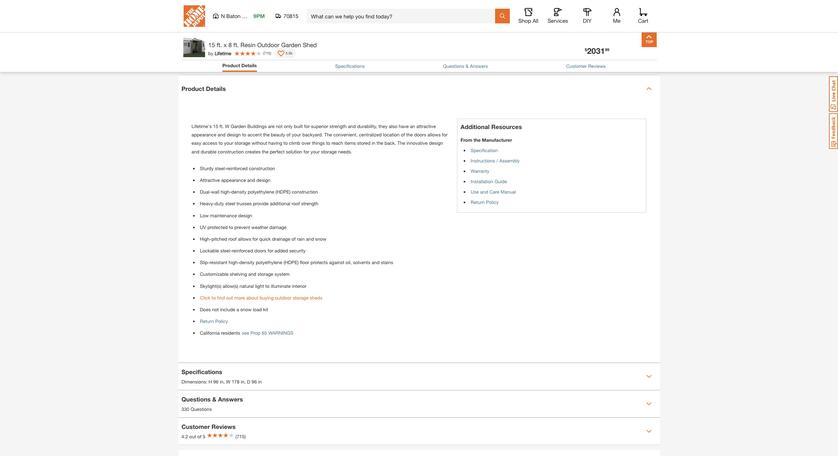 Task type: vqa. For each thing, say whether or not it's contained in the screenshot.
the who
no



Task type: locate. For each thing, give the bounding box(es) containing it.
0 vertical spatial steel-
[[215, 166, 227, 171]]

96 right the "h"
[[213, 379, 218, 385]]

2 caret image from the top
[[646, 374, 652, 379]]

2 horizontal spatial &
[[497, 50, 501, 57]]

1 horizontal spatial &
[[466, 63, 469, 69]]

90
[[530, 59, 535, 64]]

1 horizontal spatial 96
[[252, 379, 257, 385]]

4.2 out of 5
[[182, 434, 205, 440]]

steel- down pitched on the bottom left of the page
[[220, 248, 232, 254]]

not right are
[[276, 123, 283, 129]]

1 horizontal spatial return policy
[[471, 199, 499, 205]]

reinforced down prevent
[[232, 248, 253, 254]]

garden
[[281, 41, 301, 49], [231, 123, 246, 129]]

strength right additional
[[301, 201, 318, 207]]

0 vertical spatial density
[[231, 189, 246, 195]]

& inside free & easy returns in store or online return this item within 90 days of purchase. read return policy
[[497, 50, 501, 57]]

density for resistant
[[239, 260, 255, 265]]

of inside free & easy returns in store or online return this item within 90 days of purchase. read return policy
[[549, 59, 553, 64]]

0 horizontal spatial not
[[212, 307, 219, 312]]

customer up 4.2 out of 5
[[182, 423, 210, 431]]

0 horizontal spatial allows
[[238, 236, 251, 242]]

shelving
[[230, 271, 247, 277]]

slip-
[[200, 260, 210, 265]]

icon image
[[466, 53, 477, 61]]

1 horizontal spatial customer
[[566, 63, 587, 69]]

lockable
[[200, 248, 219, 254]]

and right use
[[480, 189, 488, 195]]

sheds
[[310, 295, 322, 301]]

pitched
[[211, 236, 227, 242]]

3.5k
[[285, 51, 293, 55]]

0 vertical spatial high-
[[221, 189, 231, 195]]

w inside lifetime's 15 ft. w garden buildings are not only built for superior strength and durability, they also have an attractive appearance and design to accent the beauty of your backyard. the convenient, centralized location of the doors allows for easy access to your storage without having to climb over things to reach items stored in the back. the innovative design and durable construction creates the perfect solution for your storage needs.
[[225, 123, 229, 129]]

to left find
[[212, 295, 216, 301]]

,
[[223, 379, 225, 385], [244, 379, 246, 385]]

reinforced up attractive appearance and design
[[227, 166, 248, 171]]

the down superior
[[324, 132, 332, 138]]

answers down 178
[[218, 396, 243, 403]]

polyethylene for floor
[[256, 260, 282, 265]]

without
[[252, 140, 267, 146]]

cart
[[638, 17, 648, 24]]

share
[[412, 55, 426, 61]]

superior
[[311, 123, 328, 129]]

density up the customizable shelving and storage system
[[239, 260, 255, 265]]

of right days on the right of the page
[[549, 59, 553, 64]]

1 vertical spatial high-
[[229, 260, 239, 265]]

snow right a
[[240, 307, 252, 312]]

& down specifications dimensions: h 96 in , w 178 in , d 96 in
[[212, 396, 216, 403]]

0 vertical spatial snow
[[315, 236, 326, 242]]

1 horizontal spatial or
[[566, 50, 572, 57]]

attractive
[[200, 177, 220, 183]]

0 vertical spatial strength
[[329, 123, 347, 129]]

policy
[[604, 59, 617, 64], [486, 199, 499, 205], [215, 319, 228, 324]]

0 horizontal spatial appearance
[[192, 132, 216, 138]]

density for wall
[[231, 189, 246, 195]]

1 horizontal spatial garden
[[281, 41, 301, 49]]

policy down 99
[[604, 59, 617, 64]]

design right innovative
[[429, 140, 443, 146]]

15 right lifetime's
[[213, 123, 218, 129]]

1 vertical spatial out
[[189, 434, 196, 440]]

1 vertical spatial doors
[[254, 248, 266, 254]]

quick
[[259, 236, 271, 242]]

(
[[263, 51, 264, 55]]

natural
[[240, 283, 254, 289]]

0 vertical spatial doors
[[414, 132, 426, 138]]

0 horizontal spatial return policy
[[200, 319, 228, 324]]

the left back.
[[377, 140, 383, 146]]

1 vertical spatial 15
[[213, 123, 218, 129]]

strength up 'convenient,'
[[329, 123, 347, 129]]

0 vertical spatial caret image
[[646, 86, 652, 91]]

1 horizontal spatial return policy link
[[471, 199, 499, 205]]

the
[[324, 132, 332, 138], [397, 140, 405, 146]]

oil,
[[346, 260, 352, 265]]

n
[[221, 13, 225, 19]]

appearance down sturdy steel-reinforced construction
[[221, 177, 246, 183]]

w inside specifications dimensions: h 96 in , w 178 in , d 96 in
[[226, 379, 230, 385]]

and up 'convenient,'
[[348, 123, 356, 129]]

in inside lifetime's 15 ft. w garden buildings are not only built for superior strength and durability, they also have an attractive appearance and design to accent the beauty of your backyard. the convenient, centralized location of the doors allows for easy access to your storage without having to climb over things to reach items stored in the back. the innovative design and durable construction creates the perfect solution for your storage needs.
[[372, 140, 375, 146]]

return policy up california
[[200, 319, 228, 324]]

What can we help you find today? search field
[[311, 9, 495, 23]]

15 inside lifetime's 15 ft. w garden buildings are not only built for superior strength and durability, they also have an attractive appearance and design to accent the beauty of your backyard. the convenient, centralized location of the doors allows for easy access to your storage without having to climb over things to reach items stored in the back. the innovative design and durable construction creates the perfect solution for your storage needs.
[[213, 123, 218, 129]]

uv protected to prevent weather damage
[[200, 224, 286, 230]]

high-
[[221, 189, 231, 195], [229, 260, 239, 265]]

and left accent
[[218, 132, 226, 138]]

location
[[383, 132, 400, 138]]

answers down icon
[[470, 63, 488, 69]]

1 horizontal spatial doors
[[414, 132, 426, 138]]

policy down include
[[215, 319, 228, 324]]

0 horizontal spatial details
[[206, 85, 226, 92]]

0 horizontal spatial policy
[[215, 319, 228, 324]]

0 vertical spatial questions
[[443, 63, 464, 69]]

or up purchase.
[[566, 50, 572, 57]]

instructions / assembly link
[[471, 158, 520, 164]]

1 vertical spatial not
[[212, 307, 219, 312]]

installation guide link
[[471, 179, 507, 184]]

construction inside lifetime's 15 ft. w garden buildings are not only built for superior strength and durability, they also have an attractive appearance and design to accent the beauty of your backyard. the convenient, centralized location of the doors allows for easy access to your storage without having to climb over things to reach items stored in the back. the innovative design and durable construction creates the perfect solution for your storage needs.
[[218, 149, 244, 154]]

heavy-duty steel trusses provide additional roof strength
[[200, 201, 318, 207]]

0 horizontal spatial doors
[[254, 248, 266, 254]]

0 vertical spatial (hdpe)
[[276, 189, 291, 195]]

floor
[[300, 260, 309, 265]]

(hdpe)
[[276, 189, 291, 195], [284, 260, 299, 265]]

0 vertical spatial answers
[[470, 63, 488, 69]]

1 vertical spatial strength
[[301, 201, 318, 207]]

california residents see prop 65 warnings
[[200, 330, 293, 336]]

return
[[482, 59, 496, 64], [589, 59, 603, 64], [471, 199, 485, 205], [200, 319, 214, 324]]

centralized
[[359, 132, 382, 138]]

garden up 3.5k
[[281, 41, 301, 49]]

0 horizontal spatial or
[[557, 15, 564, 21]]

1 horizontal spatial out
[[226, 295, 233, 301]]

buying
[[260, 295, 274, 301]]

return policy
[[471, 199, 499, 205], [200, 319, 228, 324]]

(hdpe) for construction
[[276, 189, 291, 195]]

3 caret image from the top
[[646, 401, 652, 407]]

low
[[200, 213, 209, 218]]

1 vertical spatial return policy link
[[200, 319, 228, 324]]

ft. inside lifetime's 15 ft. w garden buildings are not only built for superior strength and durability, they also have an attractive appearance and design to accent the beauty of your backyard. the convenient, centralized location of the doors allows for easy access to your storage without having to climb over things to reach items stored in the back. the innovative design and durable construction creates the perfect solution for your storage needs.
[[220, 123, 224, 129]]

(hdpe) down security
[[284, 260, 299, 265]]

0 vertical spatial polyethylene
[[248, 189, 274, 195]]

design left accent
[[227, 132, 241, 138]]

steel- right sturdy
[[215, 166, 227, 171]]

california
[[200, 330, 220, 336]]

the right back.
[[397, 140, 405, 146]]

1 horizontal spatial construction
[[249, 166, 275, 171]]

1 vertical spatial reinforced
[[232, 248, 253, 254]]

( 715 )
[[263, 51, 271, 55]]

&
[[497, 50, 501, 57], [466, 63, 469, 69], [212, 396, 216, 403]]

roof right pitched on the bottom left of the page
[[228, 236, 237, 242]]

allows inside lifetime's 15 ft. w garden buildings are not only built for superior strength and durability, they also have an attractive appearance and design to accent the beauty of your backyard. the convenient, centralized location of the doors allows for easy access to your storage without having to climb over things to reach items stored in the back. the innovative design and durable construction creates the perfect solution for your storage needs.
[[428, 132, 441, 138]]

caret image for questions & answers
[[646, 401, 652, 407]]

(hdpe) up additional
[[276, 189, 291, 195]]

installation guide
[[471, 179, 507, 184]]

0 vertical spatial the
[[324, 132, 332, 138]]

durable
[[201, 149, 217, 154]]

0 horizontal spatial 96
[[213, 379, 218, 385]]

specifications inside specifications dimensions: h 96 in , w 178 in , d 96 in
[[182, 368, 222, 376]]

design down "trusses"
[[238, 213, 252, 218]]

or right all on the top of page
[[557, 15, 564, 21]]

of down have
[[401, 132, 405, 138]]

all
[[533, 17, 538, 24]]

out right 4.2
[[189, 434, 196, 440]]

0 horizontal spatial snow
[[240, 307, 252, 312]]

(hdpe) for floor
[[284, 260, 299, 265]]

shop all button
[[518, 8, 539, 24]]

feedback link image
[[829, 113, 838, 149]]

questions & answers 330 questions
[[182, 396, 243, 412]]

1 vertical spatial (hdpe)
[[284, 260, 299, 265]]

questions down print
[[443, 63, 464, 69]]

for left quick
[[252, 236, 258, 242]]

store
[[549, 50, 565, 57]]

of left 5
[[197, 434, 201, 440]]

96 right d
[[252, 379, 257, 385]]

questions up 330
[[182, 396, 211, 403]]

None field
[[480, 0, 495, 10]]

1 vertical spatial density
[[239, 260, 255, 265]]

1 vertical spatial construction
[[249, 166, 275, 171]]

lockable steel-reinforced doors for added security
[[200, 248, 306, 254]]

0 vertical spatial customer
[[566, 63, 587, 69]]

construction
[[218, 149, 244, 154], [249, 166, 275, 171], [292, 189, 318, 195]]

2 vertical spatial your
[[311, 149, 320, 154]]

x
[[224, 41, 227, 49]]

1 horizontal spatial reviews
[[588, 63, 606, 69]]

illuminate
[[271, 283, 291, 289]]

)
[[270, 51, 271, 55]]

0 vertical spatial 15
[[208, 41, 215, 49]]

read return policy link
[[576, 58, 617, 65]]

1 vertical spatial answers
[[218, 396, 243, 403]]

0 vertical spatial your
[[292, 132, 301, 138]]

1 vertical spatial return policy
[[200, 319, 228, 324]]

out right find
[[226, 295, 233, 301]]

not right the does
[[212, 307, 219, 312]]

design up dual-wall high-density polyethylene (hdpe) construction
[[256, 177, 270, 183]]

return policy link down use and care manual
[[471, 199, 499, 205]]

& inside questions & answers 330 questions
[[212, 396, 216, 403]]

appearance inside lifetime's 15 ft. w garden buildings are not only built for superior strength and durability, they also have an attractive appearance and design to accent the beauty of your backyard. the convenient, centralized location of the doors allows for easy access to your storage without having to climb over things to reach items stored in the back. the innovative design and durable construction creates the perfect solution for your storage needs.
[[192, 132, 216, 138]]

2 vertical spatial caret image
[[646, 401, 652, 407]]

& down icon
[[466, 63, 469, 69]]

customer reviews down online
[[566, 63, 606, 69]]

diy
[[583, 17, 592, 24]]

additional
[[270, 201, 290, 207]]

live chat image
[[829, 76, 838, 112]]

roof right additional
[[292, 201, 300, 207]]

free & easy returns in store or online return this item within 90 days of purchase. read return policy
[[482, 50, 617, 64]]

beige lifetime plastic sheds 6446 1d.4 image
[[183, 3, 212, 32]]

allows down the 'attractive'
[[428, 132, 441, 138]]

product image image
[[183, 35, 205, 57]]

1 horizontal spatial the
[[397, 140, 405, 146]]

2 vertical spatial &
[[212, 396, 216, 403]]

2 , from the left
[[244, 379, 246, 385]]

top button
[[642, 32, 657, 47]]

2 horizontal spatial construction
[[292, 189, 318, 195]]

1 vertical spatial details
[[206, 85, 226, 92]]

0 vertical spatial appearance
[[192, 132, 216, 138]]

2 horizontal spatial your
[[311, 149, 320, 154]]

0 vertical spatial allows
[[428, 132, 441, 138]]

0 vertical spatial not
[[276, 123, 283, 129]]

715
[[264, 51, 270, 55]]

doors down the high-pitched roof allows for quick drainage of rain and snow
[[254, 248, 266, 254]]

customer reviews
[[566, 63, 606, 69], [182, 423, 236, 431]]

doors up innovative
[[414, 132, 426, 138]]

snow right "rain"
[[315, 236, 326, 242]]

your down things
[[311, 149, 320, 154]]

from
[[461, 137, 472, 143]]

steel- for sturdy
[[215, 166, 227, 171]]

return policy for the left return policy link
[[200, 319, 228, 324]]

of left "rain"
[[292, 236, 296, 242]]

0 horizontal spatial &
[[212, 396, 216, 403]]

does
[[200, 307, 211, 312]]

0 horizontal spatial ,
[[223, 379, 225, 385]]

0 vertical spatial &
[[497, 50, 501, 57]]

in left d
[[241, 379, 244, 385]]

1 horizontal spatial allows
[[428, 132, 441, 138]]

1 horizontal spatial appearance
[[221, 177, 246, 183]]

to left accent
[[242, 132, 246, 138]]

for left added at the left bottom of the page
[[268, 248, 273, 254]]

heavy-
[[200, 201, 215, 207]]

customer reviews up 5
[[182, 423, 236, 431]]

1 caret image from the top
[[646, 86, 652, 91]]

design
[[227, 132, 241, 138], [429, 140, 443, 146], [256, 177, 270, 183], [238, 213, 252, 218]]

0 vertical spatial or
[[557, 15, 564, 21]]

creates
[[245, 149, 261, 154]]

1 horizontal spatial policy
[[486, 199, 499, 205]]

5
[[203, 434, 205, 440]]

0 vertical spatial product
[[222, 63, 240, 68]]

to right light at the bottom
[[265, 283, 269, 289]]

reinforced
[[227, 166, 248, 171], [232, 248, 253, 254]]

polyethylene
[[248, 189, 274, 195], [256, 260, 282, 265]]

or inside free & easy returns in store or online return this item within 90 days of purchase. read return policy
[[566, 50, 572, 57]]

and up dual-wall high-density polyethylene (hdpe) construction
[[247, 177, 255, 183]]

ft. right lifetime's
[[220, 123, 224, 129]]

0 vertical spatial reinforced
[[227, 166, 248, 171]]

0 horizontal spatial reviews
[[211, 423, 236, 431]]

reviews
[[588, 63, 606, 69], [211, 423, 236, 431]]

questions right 330
[[191, 407, 212, 412]]

to
[[242, 132, 246, 138], [219, 140, 223, 146], [283, 140, 288, 146], [326, 140, 330, 146], [229, 224, 233, 230], [265, 283, 269, 289], [212, 295, 216, 301]]

0 vertical spatial details
[[241, 63, 257, 68]]

details
[[241, 63, 257, 68], [206, 85, 226, 92]]

needs.
[[338, 149, 352, 154]]

return policy link up california
[[200, 319, 228, 324]]

/
[[496, 158, 498, 164]]

return policy for return policy link to the top
[[471, 199, 499, 205]]

1 horizontal spatial specifications
[[335, 63, 365, 69]]

2 vertical spatial policy
[[215, 319, 228, 324]]

in down centralized at the left top of page
[[372, 140, 375, 146]]

answers for questions & answers
[[470, 63, 488, 69]]

15 up by
[[208, 41, 215, 49]]

also
[[389, 123, 397, 129]]

return policy link
[[471, 199, 499, 205], [200, 319, 228, 324]]

1 vertical spatial questions
[[182, 396, 211, 403]]

& up this
[[497, 50, 501, 57]]

1 vertical spatial or
[[566, 50, 572, 57]]

1 vertical spatial garden
[[231, 123, 246, 129]]

questions & answers
[[443, 63, 488, 69]]

share button
[[401, 54, 426, 64]]

reviews up (715)
[[211, 423, 236, 431]]

your up "climb"
[[292, 132, 301, 138]]

specifications
[[335, 63, 365, 69], [182, 368, 222, 376]]

, left d
[[244, 379, 246, 385]]

1 vertical spatial w
[[226, 379, 230, 385]]

high- up the shelving
[[229, 260, 239, 265]]

0 vertical spatial out
[[226, 295, 233, 301]]

1 vertical spatial customer reviews
[[182, 423, 236, 431]]

built
[[294, 123, 303, 129]]

free
[[482, 50, 495, 57]]

0 horizontal spatial specifications
[[182, 368, 222, 376]]

outdoor
[[275, 295, 291, 301]]

the home depot logo image
[[184, 5, 205, 27]]

1 vertical spatial snow
[[240, 307, 252, 312]]

by lifetime
[[208, 50, 231, 56]]

include
[[220, 307, 235, 312]]

caret image
[[646, 86, 652, 91], [646, 374, 652, 379], [646, 401, 652, 407]]

0 vertical spatial roof
[[292, 201, 300, 207]]

against
[[329, 260, 344, 265]]

answers inside questions & answers 330 questions
[[218, 396, 243, 403]]

high- for resistant
[[229, 260, 239, 265]]

to left "climb"
[[283, 140, 288, 146]]

appearance down lifetime's
[[192, 132, 216, 138]]

1 vertical spatial specifications
[[182, 368, 222, 376]]

your right access
[[224, 140, 233, 146]]

high- right wall
[[221, 189, 231, 195]]

allows down uv protected to prevent weather damage on the left of page
[[238, 236, 251, 242]]

0 vertical spatial product details
[[222, 63, 257, 68]]

2 horizontal spatial policy
[[604, 59, 617, 64]]

w right lifetime's
[[225, 123, 229, 129]]

customer down online
[[566, 63, 587, 69]]



Task type: describe. For each thing, give the bounding box(es) containing it.
manufacturer
[[482, 137, 512, 143]]

and down easy
[[192, 149, 199, 154]]

display image
[[278, 51, 284, 57]]

questions for questions & answers 330 questions
[[182, 396, 211, 403]]

330
[[182, 407, 189, 412]]

things
[[312, 140, 325, 146]]

0 horizontal spatial customer reviews
[[182, 423, 236, 431]]

questions for questions & answers
[[443, 63, 464, 69]]

2 96 from the left
[[252, 379, 257, 385]]

0 horizontal spatial your
[[224, 140, 233, 146]]

high- for wall
[[221, 189, 231, 195]]

residents
[[221, 330, 240, 336]]

0 horizontal spatial the
[[324, 132, 332, 138]]

specification
[[471, 148, 498, 153]]

buildings
[[247, 123, 267, 129]]

the right the from
[[474, 137, 481, 143]]

1 horizontal spatial details
[[241, 63, 257, 68]]

polyethylene for construction
[[248, 189, 274, 195]]

return down use
[[471, 199, 485, 205]]

for right the built
[[304, 123, 310, 129]]

security
[[289, 248, 306, 254]]

about
[[246, 295, 258, 301]]

doors inside lifetime's 15 ft. w garden buildings are not only built for superior strength and durability, they also have an attractive appearance and design to accent the beauty of your backyard. the convenient, centralized location of the doors allows for easy access to your storage without having to climb over things to reach items stored in the back. the innovative design and durable construction creates the perfect solution for your storage needs.
[[414, 132, 426, 138]]

use and care manual
[[471, 189, 516, 195]]

an
[[410, 123, 415, 129]]

1 96 from the left
[[213, 379, 218, 385]]

0 vertical spatial return policy link
[[471, 199, 499, 205]]

0 vertical spatial customer reviews
[[566, 63, 606, 69]]

stored
[[357, 140, 370, 146]]

uv
[[200, 224, 206, 230]]

steel- for lockable
[[220, 248, 232, 254]]

warranty link
[[471, 168, 489, 174]]

to left reach
[[326, 140, 330, 146]]

for left the from
[[442, 132, 448, 138]]

dimensions:
[[182, 379, 207, 385]]

not inside lifetime's 15 ft. w garden buildings are not only built for superior strength and durability, they also have an attractive appearance and design to accent the beauty of your backyard. the convenient, centralized location of the doors allows for easy access to your storage without having to climb over things to reach items stored in the back. the innovative design and durable construction creates the perfect solution for your storage needs.
[[276, 123, 283, 129]]

lifetime's
[[192, 123, 212, 129]]

within
[[517, 59, 529, 64]]

strength inside lifetime's 15 ft. w garden buildings are not only built for superior strength and durability, they also have an attractive appearance and design to accent the beauty of your backyard. the convenient, centralized location of the doors allows for easy access to your storage without having to climb over things to reach items stored in the back. the innovative design and durable construction creates the perfect solution for your storage needs.
[[329, 123, 347, 129]]

beauty
[[271, 132, 285, 138]]

0 vertical spatial reviews
[[588, 63, 606, 69]]

garden inside lifetime's 15 ft. w garden buildings are not only built for superior strength and durability, they also have an attractive appearance and design to accent the beauty of your backyard. the convenient, centralized location of the doors allows for easy access to your storage without having to climb over things to reach items stored in the back. the innovative design and durable construction creates the perfect solution for your storage needs.
[[231, 123, 246, 129]]

& for questions & answers
[[212, 396, 216, 403]]

easy
[[192, 140, 201, 146]]

shop all
[[518, 17, 538, 24]]

slip-resistant high-density polyethylene (hdpe) floor protects against oil, solvents and stains
[[200, 260, 393, 265]]

additional
[[461, 123, 490, 130]]

1 vertical spatial appearance
[[221, 177, 246, 183]]

storage down reach
[[321, 149, 337, 154]]

to right access
[[219, 140, 223, 146]]

0 horizontal spatial customer
[[182, 423, 210, 431]]

1 horizontal spatial snow
[[315, 236, 326, 242]]

rouge
[[242, 13, 258, 19]]

storage down interior on the left bottom
[[293, 295, 309, 301]]

me button
[[606, 8, 627, 24]]

skylight(s) allow(s) natural light to illuminate interior
[[200, 283, 306, 289]]

1 , from the left
[[223, 379, 225, 385]]

70815
[[284, 13, 298, 19]]

access
[[203, 140, 217, 146]]

diy button
[[577, 8, 598, 24]]

policy for return policy link to the top
[[486, 199, 499, 205]]

prevent
[[234, 224, 250, 230]]

easy
[[502, 50, 516, 57]]

return down free
[[482, 59, 496, 64]]

stains
[[381, 260, 393, 265]]

the down are
[[263, 132, 270, 138]]

specifications for specifications dimensions: h 96 in , w 178 in , d 96 in
[[182, 368, 222, 376]]

prop
[[250, 330, 260, 336]]

shed
[[303, 41, 317, 49]]

dual-
[[200, 189, 211, 195]]

weather
[[251, 224, 268, 230]]

load
[[253, 307, 262, 312]]

0 vertical spatial garden
[[281, 41, 301, 49]]

provide
[[253, 201, 269, 207]]

0 horizontal spatial roof
[[228, 236, 237, 242]]

and right "rain"
[[306, 236, 314, 242]]

guide
[[495, 179, 507, 184]]

0 horizontal spatial return policy link
[[200, 319, 228, 324]]

1 vertical spatial product details
[[182, 85, 226, 92]]

ft. right 8
[[233, 41, 239, 49]]

instructions / assembly
[[471, 158, 520, 164]]

8
[[228, 41, 232, 49]]

baton
[[226, 13, 241, 19]]

duty
[[215, 201, 224, 207]]

d
[[247, 379, 250, 385]]

use
[[471, 189, 479, 195]]

1 vertical spatial the
[[397, 140, 405, 146]]

this
[[498, 59, 505, 64]]

maintenance
[[210, 213, 237, 218]]

policy for the left return policy link
[[215, 319, 228, 324]]

purchase.
[[554, 59, 575, 64]]

3.5k button
[[274, 48, 296, 58]]

answers for questions & answers 330 questions
[[218, 396, 243, 403]]

178
[[232, 379, 239, 385]]

from the manufacturer
[[461, 137, 512, 143]]

the down an
[[406, 132, 413, 138]]

a
[[237, 307, 239, 312]]

only
[[284, 123, 293, 129]]

4.2
[[182, 434, 188, 440]]

for down over
[[304, 149, 309, 154]]

2 vertical spatial construction
[[292, 189, 318, 195]]

see prop 65 warnings button
[[242, 327, 293, 339]]

sturdy
[[200, 166, 214, 171]]

lifetime
[[215, 50, 231, 56]]

and up skylight(s) allow(s) natural light to illuminate interior
[[248, 271, 256, 277]]

& for free & easy returns in store or online
[[497, 50, 501, 57]]

storage up light at the bottom
[[258, 271, 273, 277]]

1 horizontal spatial your
[[292, 132, 301, 138]]

innovative
[[407, 140, 428, 146]]

system
[[275, 271, 290, 277]]

storage up creates
[[235, 140, 250, 146]]

reinforced for construction
[[227, 166, 248, 171]]

warranty
[[471, 168, 489, 174]]

1 vertical spatial reviews
[[211, 423, 236, 431]]

return down the does
[[200, 319, 214, 324]]

in right d
[[258, 379, 262, 385]]

policy inside free & easy returns in store or online return this item within 90 days of purchase. read return policy
[[604, 59, 617, 64]]

ft. left x
[[217, 41, 222, 49]]

reinforced for doors
[[232, 248, 253, 254]]

perfect
[[270, 149, 285, 154]]

read
[[576, 59, 587, 64]]

backyard.
[[302, 132, 323, 138]]

in right the "h"
[[220, 379, 223, 385]]

to left prevent
[[229, 224, 233, 230]]

caret image
[[646, 429, 652, 434]]

click to find out more about buying outdoor storage sheds
[[200, 295, 322, 301]]

protected
[[207, 224, 228, 230]]

does not include a snow load kit
[[200, 307, 268, 312]]

services button
[[547, 8, 569, 24]]

interior
[[292, 283, 306, 289]]

use and care manual link
[[471, 189, 516, 195]]

9pm
[[253, 13, 265, 19]]

specifications for specifications
[[335, 63, 365, 69]]

1 vertical spatial allows
[[238, 236, 251, 242]]

1 horizontal spatial product
[[222, 63, 240, 68]]

$ 2031 99
[[585, 46, 609, 56]]

manual
[[501, 189, 516, 195]]

resistant
[[210, 260, 227, 265]]

caret image for specifications
[[646, 374, 652, 379]]

return down the 2031
[[589, 59, 603, 64]]

added
[[275, 248, 288, 254]]

and left stains
[[372, 260, 380, 265]]

the down without
[[262, 149, 269, 154]]

accent
[[248, 132, 262, 138]]

2 vertical spatial questions
[[191, 407, 212, 412]]

having
[[268, 140, 282, 146]]

1 vertical spatial &
[[466, 63, 469, 69]]

print
[[439, 55, 450, 61]]

of down only
[[286, 132, 291, 138]]

kit
[[263, 307, 268, 312]]

climb
[[289, 140, 300, 146]]

0 horizontal spatial product
[[182, 85, 204, 92]]

0 horizontal spatial out
[[189, 434, 196, 440]]

1 horizontal spatial roof
[[292, 201, 300, 207]]

$
[[585, 47, 587, 52]]

customizable shelving and storage system
[[200, 271, 290, 277]]

warnings
[[268, 330, 293, 336]]

h
[[209, 379, 212, 385]]



